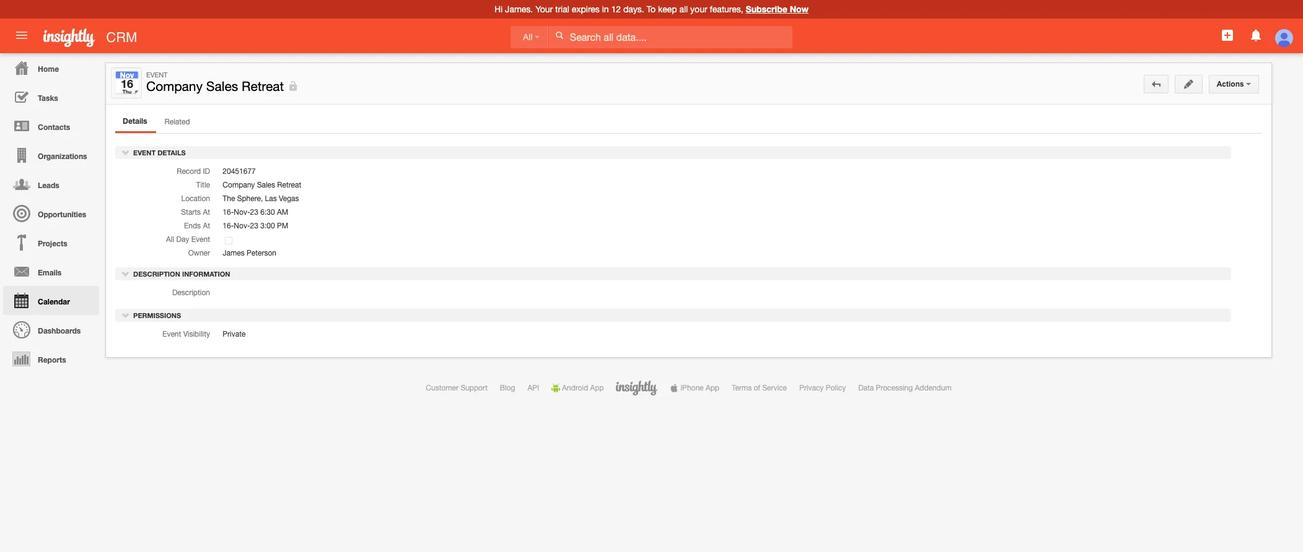 Task type: locate. For each thing, give the bounding box(es) containing it.
nov
[[120, 71, 134, 80]]

now
[[790, 4, 809, 14]]

customer support link
[[426, 384, 488, 393]]

nov- down 16-nov-23 6:30 am
[[234, 222, 250, 231]]

peterson
[[247, 249, 276, 258]]

0 vertical spatial description
[[133, 270, 180, 278]]

0 horizontal spatial app
[[590, 384, 604, 393]]

at right the starts at the top of the page
[[203, 209, 210, 217]]

0 vertical spatial nov-
[[234, 209, 250, 217]]

0 vertical spatial company
[[146, 79, 203, 94]]

16- for 16-nov-23 3:00 pm
[[223, 222, 234, 231]]

company
[[146, 79, 203, 94], [223, 181, 255, 190]]

2 nov- from the top
[[234, 222, 250, 231]]

details down thu
[[123, 117, 147, 126]]

1 vertical spatial at
[[203, 222, 210, 231]]

sales
[[206, 79, 238, 94], [257, 181, 275, 190]]

0 vertical spatial all
[[523, 32, 533, 42]]

event down details link
[[133, 149, 156, 157]]

2 16- from the top
[[223, 222, 234, 231]]

iphone app
[[681, 384, 720, 393]]

16-
[[223, 209, 234, 217], [223, 222, 234, 231]]

subscribe
[[746, 4, 788, 14]]

details up record at the top of the page
[[158, 149, 186, 157]]

2 app from the left
[[706, 384, 720, 393]]

1 vertical spatial company
[[223, 181, 255, 190]]

chevron down image down details link
[[121, 148, 130, 157]]

addendum
[[915, 384, 952, 393]]

company sales retreat up related
[[146, 79, 284, 94]]

record permissions image
[[288, 79, 299, 94]]

1 vertical spatial all
[[166, 236, 174, 244]]

12
[[611, 4, 621, 14]]

information
[[182, 270, 230, 278]]

all link
[[511, 26, 548, 48]]

actions
[[1217, 80, 1246, 89]]

ends at
[[184, 222, 210, 231]]

Search all data.... text field
[[548, 26, 793, 48]]

your
[[691, 4, 708, 14]]

nov- down sphere,
[[234, 209, 250, 217]]

your
[[536, 4, 553, 14]]

app for iphone app
[[706, 384, 720, 393]]

day
[[176, 236, 189, 244]]

retreat left record permissions image
[[242, 79, 284, 94]]

company sales retreat up the sphere, las vegas
[[223, 181, 301, 190]]

app
[[590, 384, 604, 393], [706, 384, 720, 393]]

thu
[[123, 89, 132, 95]]

0 horizontal spatial all
[[166, 236, 174, 244]]

nov 16 thu
[[120, 71, 134, 95]]

notifications image
[[1249, 28, 1264, 43]]

event up owner
[[191, 236, 210, 244]]

23
[[250, 209, 258, 217], [250, 222, 258, 231]]

api
[[528, 384, 539, 393]]

company up related
[[146, 79, 203, 94]]

20451677
[[223, 168, 256, 176]]

hi
[[495, 4, 503, 14]]

at for ends at
[[203, 222, 210, 231]]

blog link
[[500, 384, 515, 393]]

0 vertical spatial chevron down image
[[121, 148, 130, 157]]

1 vertical spatial retreat
[[277, 181, 301, 190]]

0 vertical spatial at
[[203, 209, 210, 217]]

1 vertical spatial 23
[[250, 222, 258, 231]]

app right android
[[590, 384, 604, 393]]

iphone app link
[[670, 384, 720, 393]]

opportunities
[[38, 210, 86, 219]]

retreat up vegas
[[277, 181, 301, 190]]

description
[[133, 270, 180, 278], [172, 289, 210, 297]]

support
[[461, 384, 488, 393]]

1 vertical spatial details
[[158, 149, 186, 157]]

details
[[123, 117, 147, 126], [158, 149, 186, 157]]

all
[[523, 32, 533, 42], [166, 236, 174, 244]]

nov-
[[234, 209, 250, 217], [234, 222, 250, 231]]

all left day
[[166, 236, 174, 244]]

23 left 6:30
[[250, 209, 258, 217]]

chevron down image for permissions
[[121, 311, 130, 320]]

data processing addendum link
[[859, 384, 952, 393]]

event visibility
[[162, 330, 210, 339]]

1 horizontal spatial app
[[706, 384, 720, 393]]

1 vertical spatial sales
[[257, 181, 275, 190]]

1 at from the top
[[203, 209, 210, 217]]

0 horizontal spatial company
[[146, 79, 203, 94]]

16- for 16-nov-23 6:30 am
[[223, 209, 234, 217]]

0 vertical spatial sales
[[206, 79, 238, 94]]

1 horizontal spatial details
[[158, 149, 186, 157]]

emails
[[38, 268, 62, 278]]

reports
[[38, 356, 66, 365]]

back image
[[1152, 80, 1161, 89]]

description for description
[[172, 289, 210, 297]]

subscribe now link
[[746, 4, 809, 14]]

api link
[[528, 384, 539, 393]]

1 vertical spatial chevron down image
[[121, 311, 130, 320]]

1 vertical spatial company sales retreat
[[223, 181, 301, 190]]

description right chevron down image
[[133, 270, 180, 278]]

1 vertical spatial 16-
[[223, 222, 234, 231]]

all for all
[[523, 32, 533, 42]]

emails link
[[3, 257, 99, 286]]

event down permissions
[[162, 330, 181, 339]]

event for event
[[146, 71, 168, 79]]

company down 20451677 on the top left
[[223, 181, 255, 190]]

chevron down image
[[121, 269, 130, 278]]

android
[[562, 384, 588, 393]]

navigation
[[0, 53, 99, 374]]

in
[[602, 4, 609, 14]]

record id
[[177, 168, 210, 176]]

1 horizontal spatial sales
[[257, 181, 275, 190]]

23 left 3:00
[[250, 222, 258, 231]]

0 vertical spatial 23
[[250, 209, 258, 217]]

iphone
[[681, 384, 704, 393]]

1 16- from the top
[[223, 209, 234, 217]]

event for event visibility
[[162, 330, 181, 339]]

customer support
[[426, 384, 488, 393]]

at right ends
[[203, 222, 210, 231]]

1 vertical spatial description
[[172, 289, 210, 297]]

6:30
[[260, 209, 275, 217]]

tasks
[[38, 94, 58, 103]]

ends
[[184, 222, 201, 231]]

0 horizontal spatial sales
[[206, 79, 238, 94]]

all down the james.
[[523, 32, 533, 42]]

0 vertical spatial 16-
[[223, 209, 234, 217]]

chevron down image
[[121, 148, 130, 157], [121, 311, 130, 320]]

related
[[165, 118, 190, 126]]

1 nov- from the top
[[234, 209, 250, 217]]

id
[[203, 168, 210, 176]]

home
[[38, 64, 59, 74]]

1 horizontal spatial all
[[523, 32, 533, 42]]

2 23 from the top
[[250, 222, 258, 231]]

terms
[[732, 384, 752, 393]]

visibility
[[183, 330, 210, 339]]

nov- for 6:30
[[234, 209, 250, 217]]

the
[[223, 195, 235, 204]]

company sales retreat
[[146, 79, 284, 94], [223, 181, 301, 190]]

1 23 from the top
[[250, 209, 258, 217]]

2 at from the top
[[203, 222, 210, 231]]

privacy
[[800, 384, 824, 393]]

chevron down image left permissions
[[121, 311, 130, 320]]

projects
[[38, 239, 67, 249]]

app right iphone
[[706, 384, 720, 393]]

description down description information
[[172, 289, 210, 297]]

1 vertical spatial nov-
[[234, 222, 250, 231]]

event right "nov"
[[146, 71, 168, 79]]

retreat
[[242, 79, 284, 94], [277, 181, 301, 190]]

terms of service
[[732, 384, 787, 393]]

0 vertical spatial details
[[123, 117, 147, 126]]

reports link
[[3, 345, 99, 374]]

trial
[[555, 4, 570, 14]]

1 app from the left
[[590, 384, 604, 393]]

the sphere, las vegas
[[223, 195, 299, 204]]

1 chevron down image from the top
[[121, 148, 130, 157]]

2 chevron down image from the top
[[121, 311, 130, 320]]

sphere,
[[237, 195, 263, 204]]



Task type: describe. For each thing, give the bounding box(es) containing it.
title
[[196, 181, 210, 190]]

details link
[[115, 114, 155, 131]]

leads link
[[3, 170, 99, 199]]

tasks link
[[3, 82, 99, 112]]

starts
[[181, 209, 201, 217]]

all for all day event
[[166, 236, 174, 244]]

calendar
[[38, 298, 70, 307]]

white image
[[555, 31, 564, 40]]

data
[[859, 384, 874, 393]]

1 horizontal spatial company
[[223, 181, 255, 190]]

am
[[277, 209, 288, 217]]

0 vertical spatial retreat
[[242, 79, 284, 94]]

features,
[[710, 4, 744, 14]]

all day event
[[166, 236, 210, 244]]

location
[[181, 195, 210, 204]]

description for description information
[[133, 270, 180, 278]]

organizations
[[38, 152, 87, 161]]

pm
[[277, 222, 288, 231]]

james peterson
[[223, 249, 276, 258]]

keep
[[658, 4, 677, 14]]

event details
[[131, 149, 186, 157]]

to
[[647, 4, 656, 14]]

android app
[[562, 384, 604, 393]]

nov- for 3:00
[[234, 222, 250, 231]]

23 for 3:00
[[250, 222, 258, 231]]

0 horizontal spatial details
[[123, 117, 147, 126]]

related link
[[157, 114, 198, 133]]

app for android app
[[590, 384, 604, 393]]

processing
[[876, 384, 913, 393]]

actions button
[[1209, 75, 1259, 94]]

16-nov-23 3:00 pm
[[223, 222, 288, 231]]

contacts link
[[3, 112, 99, 141]]

projects link
[[3, 228, 99, 257]]

organizations link
[[3, 141, 99, 170]]

private
[[223, 330, 246, 339]]

terms of service link
[[732, 384, 787, 393]]

android app link
[[552, 384, 604, 393]]

customer
[[426, 384, 459, 393]]

vegas
[[279, 195, 299, 204]]

data processing addendum
[[859, 384, 952, 393]]

dashboards link
[[3, 315, 99, 345]]

permissions
[[131, 312, 181, 320]]

days.
[[624, 4, 644, 14]]

3:00
[[260, 222, 275, 231]]

description information
[[131, 270, 230, 278]]

las
[[265, 195, 277, 204]]

privacy policy
[[800, 384, 846, 393]]

of
[[754, 384, 760, 393]]

home link
[[3, 53, 99, 82]]

privacy policy link
[[800, 384, 846, 393]]

expires
[[572, 4, 600, 14]]

0 vertical spatial company sales retreat
[[146, 79, 284, 94]]

all
[[680, 4, 688, 14]]

service
[[763, 384, 787, 393]]

calendar link
[[3, 286, 99, 315]]

event for event details
[[133, 149, 156, 157]]

james.
[[505, 4, 533, 14]]

at for starts at
[[203, 209, 210, 217]]

james
[[223, 249, 245, 258]]

16
[[121, 77, 133, 90]]

policy
[[826, 384, 846, 393]]

starts at
[[181, 209, 210, 217]]

dashboards
[[38, 327, 81, 336]]

23 for 6:30
[[250, 209, 258, 217]]

blog
[[500, 384, 515, 393]]

navigation containing home
[[0, 53, 99, 374]]

crm
[[106, 30, 137, 45]]

chevron down image for event details
[[121, 148, 130, 157]]

owner
[[188, 249, 210, 258]]

leads
[[38, 181, 59, 190]]

16-nov-23 6:30 am
[[223, 209, 288, 217]]

opportunities link
[[3, 199, 99, 228]]



Task type: vqa. For each thing, say whether or not it's contained in the screenshot.
Privacy Policy
yes



